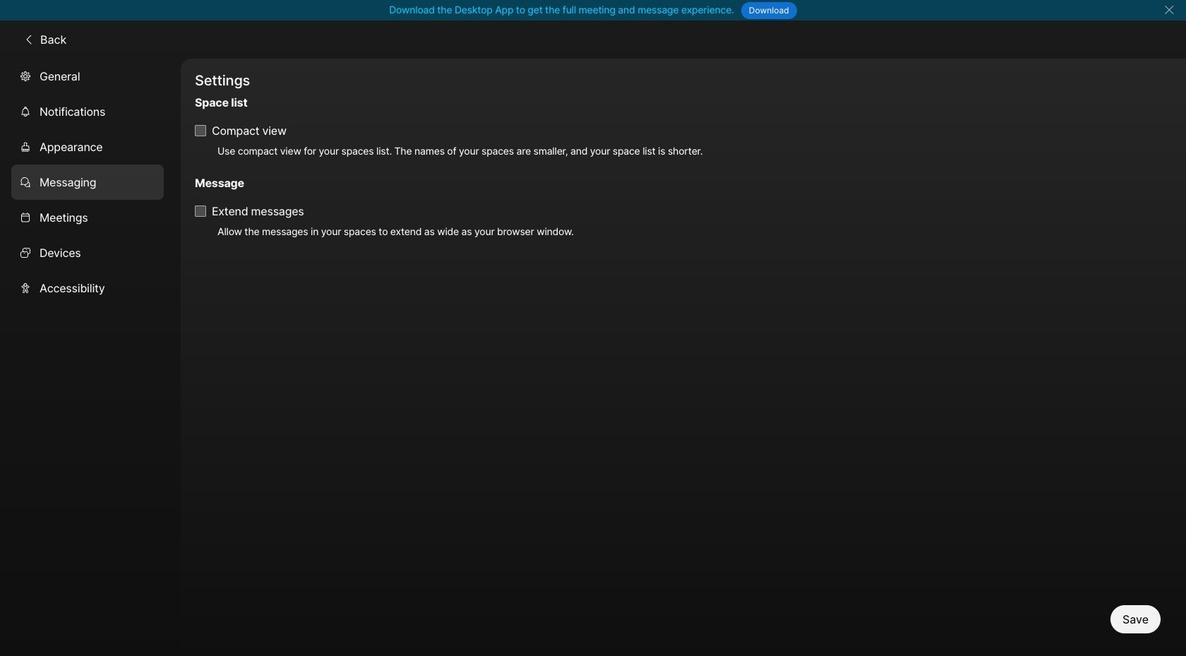 Task type: describe. For each thing, give the bounding box(es) containing it.
settings navigation
[[0, 58, 181, 656]]

appearance tab
[[11, 129, 164, 164]]

messaging tab
[[11, 164, 164, 200]]

notifications tab
[[11, 94, 164, 129]]

devices tab
[[11, 235, 164, 270]]



Task type: locate. For each thing, give the bounding box(es) containing it.
cancel_16 image
[[1164, 4, 1176, 16]]

meetings tab
[[11, 200, 164, 235]]

accessibility tab
[[11, 270, 164, 306]]

general tab
[[11, 58, 164, 94]]



Task type: vqa. For each thing, say whether or not it's contained in the screenshot.
Meetings tab
yes



